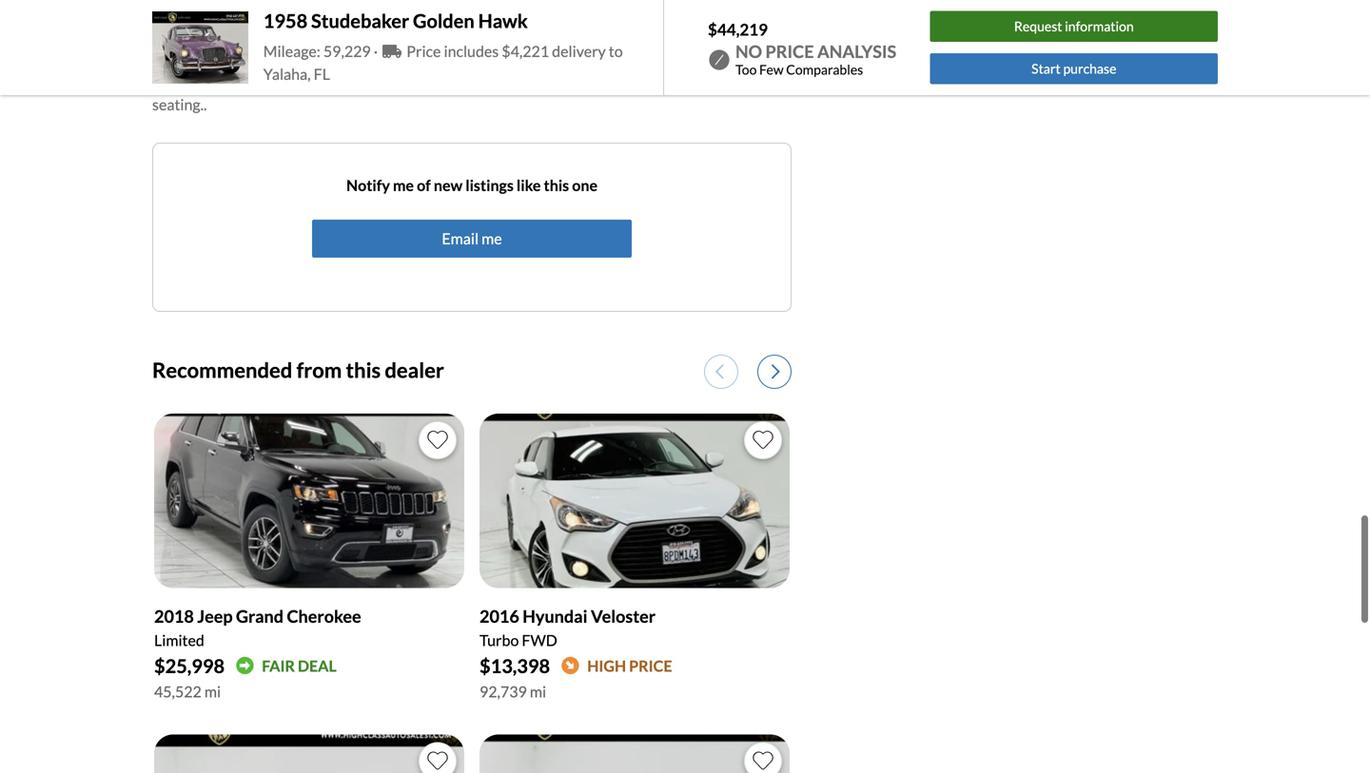 Task type: vqa. For each thing, say whether or not it's contained in the screenshot.
description
yes



Task type: locate. For each thing, give the bounding box(es) containing it.
me for email
[[482, 229, 502, 248]]

0 horizontal spatial 1958
[[263, 10, 308, 32]]

email me button
[[312, 220, 632, 258]]

0 vertical spatial 1958
[[263, 10, 308, 32]]

metallic
[[661, 72, 714, 91]]

information
[[1065, 18, 1134, 34]]

start
[[1032, 60, 1061, 76]]

seating..
[[152, 95, 207, 114]]

request information
[[1015, 18, 1134, 34]]

mi down '$25,998'
[[205, 683, 221, 701]]

1 mi from the left
[[205, 683, 221, 701]]

0 vertical spatial dealer
[[179, 72, 222, 91]]

0 vertical spatial me
[[393, 176, 414, 195]]

for
[[224, 72, 244, 91]]

no price analysis too few comparables
[[736, 41, 897, 78]]

1 vertical spatial hawk
[[558, 72, 597, 91]]

mi
[[205, 683, 221, 701], [530, 683, 546, 701]]

email
[[442, 229, 479, 248]]

2 vertical spatial this
[[346, 358, 381, 383]]

studebaker inside see dealer for details on this amazing 1958 studebaker silver hawk in purple metallic with ivory seating..
[[438, 72, 515, 91]]

studebaker up 59,229
[[311, 10, 409, 32]]

one
[[572, 176, 598, 195]]

me
[[393, 176, 414, 195], [482, 229, 502, 248]]

1 horizontal spatial mi
[[530, 683, 546, 701]]

ivory
[[750, 72, 784, 91]]

new
[[434, 176, 463, 195]]

$25,998
[[154, 655, 225, 678]]

1 horizontal spatial me
[[482, 229, 502, 248]]

0 horizontal spatial mi
[[205, 683, 221, 701]]

2 mi from the left
[[530, 683, 546, 701]]

description
[[234, 28, 340, 53]]

1 vertical spatial 1958
[[400, 72, 435, 91]]

from
[[297, 358, 342, 383]]

includes
[[444, 42, 499, 60]]

studebaker down includes
[[438, 72, 515, 91]]

high price image
[[562, 657, 580, 676]]

price
[[766, 41, 814, 62]]

scroll right image
[[772, 363, 780, 380]]

0 vertical spatial studebaker
[[311, 10, 409, 32]]

start purchase button
[[931, 53, 1218, 84]]

2016 hyundai veloster turbo fwd
[[480, 606, 656, 650]]

fair deal image
[[236, 657, 254, 676]]

1958 up mileage:
[[263, 10, 308, 32]]

1 horizontal spatial hawk
[[558, 72, 597, 91]]

this right like
[[544, 176, 569, 195]]

too
[[736, 62, 757, 78]]

me for notify
[[393, 176, 414, 195]]

this right on
[[314, 72, 339, 91]]

deal
[[298, 657, 337, 676]]

92,739
[[480, 683, 527, 701]]

hawk
[[478, 10, 528, 32], [558, 72, 597, 91]]

in
[[600, 72, 612, 91]]

of
[[417, 176, 431, 195]]

me inside button
[[482, 229, 502, 248]]

hawk left in
[[558, 72, 597, 91]]

0 horizontal spatial me
[[393, 176, 414, 195]]

mi for $25,998
[[205, 683, 221, 701]]

this
[[314, 72, 339, 91], [544, 176, 569, 195], [346, 358, 381, 383]]

hawk inside see dealer for details on this amazing 1958 studebaker silver hawk in purple metallic with ivory seating..
[[558, 72, 597, 91]]

me left the of
[[393, 176, 414, 195]]

price includes $4,221 delivery to yalaha, fl
[[263, 42, 623, 83]]

1958
[[263, 10, 308, 32], [400, 72, 435, 91]]

price
[[629, 657, 673, 676]]

on
[[294, 72, 311, 91]]

0 vertical spatial this
[[314, 72, 339, 91]]

2 horizontal spatial this
[[544, 176, 569, 195]]

this right the from
[[346, 358, 381, 383]]

turbo
[[480, 631, 519, 650]]

hawk up $4,221
[[478, 10, 528, 32]]

high price
[[588, 657, 673, 676]]

few
[[760, 62, 784, 78]]

dealer's
[[152, 28, 230, 53]]

0 horizontal spatial dealer
[[179, 72, 222, 91]]

recommended
[[152, 358, 293, 383]]

0 horizontal spatial studebaker
[[311, 10, 409, 32]]

request information button
[[931, 11, 1218, 42]]

1958 down price
[[400, 72, 435, 91]]

price
[[407, 42, 441, 60]]

0 vertical spatial hawk
[[478, 10, 528, 32]]

1 vertical spatial me
[[482, 229, 502, 248]]

dealer
[[179, 72, 222, 91], [385, 358, 444, 383]]

no
[[736, 41, 762, 62]]

mileage:
[[263, 42, 321, 60]]

silver
[[518, 72, 555, 91]]

1 horizontal spatial 1958
[[400, 72, 435, 91]]

1 horizontal spatial studebaker
[[438, 72, 515, 91]]

2016
[[480, 606, 519, 627]]

mi down $13,398
[[530, 683, 546, 701]]

1 vertical spatial dealer
[[385, 358, 444, 383]]

studebaker
[[311, 10, 409, 32], [438, 72, 515, 91]]

59,229
[[324, 42, 371, 60]]

1 vertical spatial studebaker
[[438, 72, 515, 91]]

0 horizontal spatial this
[[314, 72, 339, 91]]

me right email
[[482, 229, 502, 248]]

purchase
[[1064, 60, 1117, 76]]

see dealer for details on this amazing 1958 studebaker silver hawk in purple metallic with ivory seating..
[[152, 72, 784, 114]]

scroll left image
[[716, 363, 724, 380]]

start purchase
[[1032, 60, 1117, 76]]



Task type: describe. For each thing, give the bounding box(es) containing it.
veloster
[[591, 606, 656, 627]]

email me
[[442, 229, 502, 248]]

fwd
[[522, 631, 558, 650]]

2018
[[154, 606, 194, 627]]

1958 studebaker golden hawk
[[263, 10, 528, 32]]

$44,219
[[708, 20, 768, 39]]

0 horizontal spatial hawk
[[478, 10, 528, 32]]

limited
[[154, 631, 205, 650]]

purple
[[615, 72, 659, 91]]

details
[[247, 72, 291, 91]]

1 vertical spatial this
[[544, 176, 569, 195]]

2018 jeep grand cherokee limited
[[154, 606, 361, 650]]

delivery
[[552, 42, 606, 60]]

to
[[609, 42, 623, 60]]

$13,398
[[480, 655, 550, 678]]

1 horizontal spatial dealer
[[385, 358, 444, 383]]

notify me of new listings like this one
[[346, 176, 598, 195]]

dealer's description
[[152, 28, 340, 53]]

fair deal
[[262, 657, 337, 676]]

mileage: 59,229 ·
[[263, 42, 381, 60]]

·
[[374, 42, 378, 60]]

request
[[1015, 18, 1063, 34]]

$4,221
[[502, 42, 549, 60]]

2016 hyundai veloster image
[[480, 414, 790, 589]]

amazing
[[342, 72, 397, 91]]

mi for $13,398
[[530, 683, 546, 701]]

recommended from this dealer
[[152, 358, 444, 383]]

1958 inside see dealer for details on this amazing 1958 studebaker silver hawk in purple metallic with ivory seating..
[[400, 72, 435, 91]]

this inside see dealer for details on this amazing 1958 studebaker silver hawk in purple metallic with ivory seating..
[[314, 72, 339, 91]]

fair
[[262, 657, 295, 676]]

dealer inside see dealer for details on this amazing 1958 studebaker silver hawk in purple metallic with ivory seating..
[[179, 72, 222, 91]]

analysis
[[818, 41, 897, 62]]

hyundai
[[523, 606, 588, 627]]

45,522
[[154, 683, 202, 701]]

see
[[152, 72, 176, 91]]

grand
[[236, 606, 284, 627]]

listings
[[466, 176, 514, 195]]

45,522 mi
[[154, 683, 221, 701]]

2018 jeep grand cherokee image
[[154, 414, 464, 589]]

1958 studebaker golden hawk image
[[152, 12, 248, 84]]

yalaha,
[[263, 65, 311, 83]]

jeep
[[197, 606, 233, 627]]

fl
[[314, 65, 330, 83]]

92,739 mi
[[480, 683, 546, 701]]

with
[[717, 72, 747, 91]]

1 horizontal spatial this
[[346, 358, 381, 383]]

cherokee
[[287, 606, 361, 627]]

golden
[[413, 10, 475, 32]]

like
[[517, 176, 541, 195]]

comparables
[[786, 62, 864, 78]]

high
[[588, 657, 626, 676]]

notify
[[346, 176, 390, 195]]

truck moving image
[[383, 44, 402, 59]]



